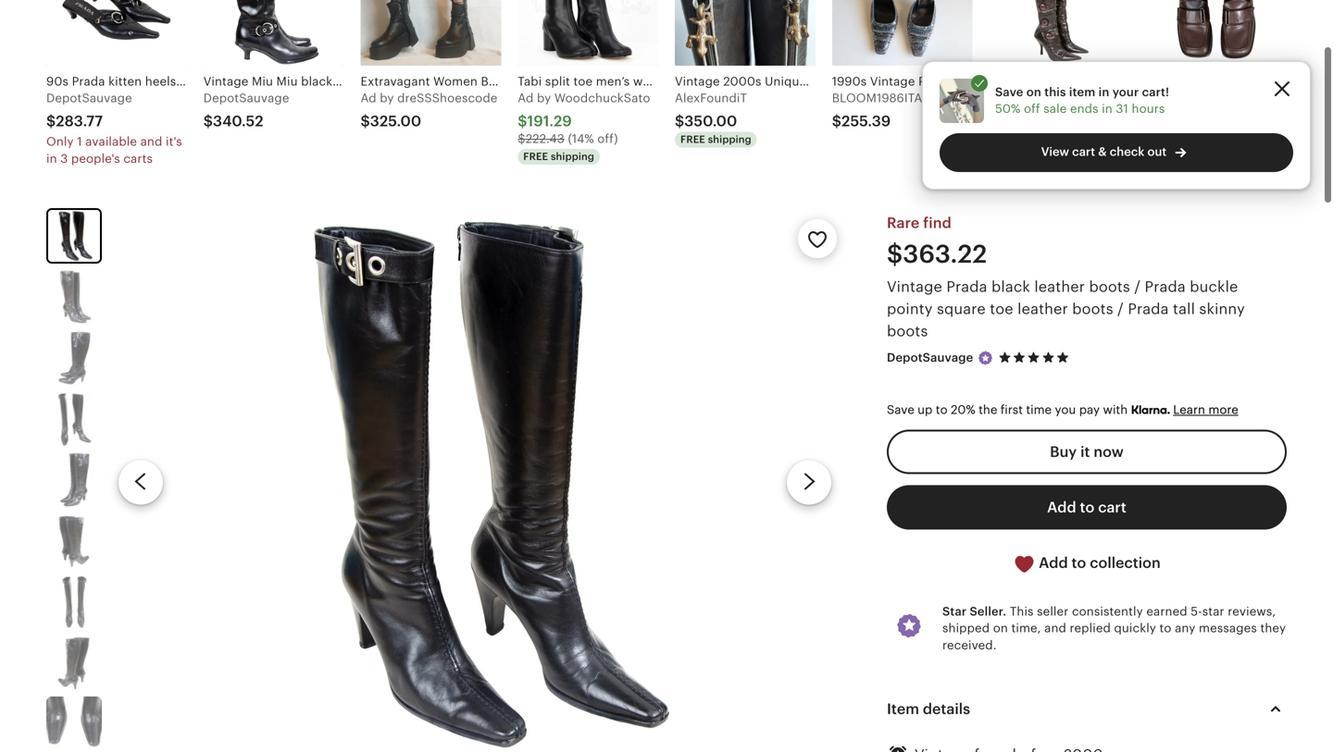 Task type: vqa. For each thing, say whether or not it's contained in the screenshot.
Vintage Prada black leather boots / Prada buckle pointy square image 9
yes



Task type: describe. For each thing, give the bounding box(es) containing it.
325.00
[[370, 113, 422, 130]]

save up to 20% the first time you pay with klarna. learn more
[[887, 403, 1239, 418]]

depotsauvage for 261.07
[[1147, 91, 1233, 105]]

depotsauvage link
[[887, 351, 974, 365]]

dressshoescode
[[397, 91, 498, 105]]

seller.
[[970, 605, 1007, 619]]

off
[[1024, 102, 1041, 116]]

50%
[[996, 102, 1021, 116]]

tall
[[1173, 301, 1196, 318]]

buy it now button
[[887, 430, 1287, 475]]

in right check
[[1147, 152, 1158, 166]]

ends
[[1071, 102, 1099, 116]]

black
[[992, 279, 1031, 295]]

to inside 'save up to 20% the first time you pay with klarna. learn more'
[[936, 403, 948, 417]]

20%
[[951, 403, 976, 417]]

time,
[[1012, 622, 1042, 636]]

star
[[1203, 605, 1225, 619]]

340.52
[[213, 113, 264, 130]]

it
[[1081, 444, 1091, 461]]

received.
[[943, 639, 997, 653]]

283.77
[[56, 113, 103, 130]]

b for 191.29
[[537, 91, 545, 105]]

0 horizontal spatial cart
[[1073, 145, 1096, 159]]

shipped
[[943, 622, 990, 636]]

vintage prada black leather boots / prada buckle pointy square image 2 image
[[46, 269, 102, 325]]

item details
[[887, 702, 971, 718]]

0 horizontal spatial vintage prada black leather boots / prada buckle pointy square image 1 image
[[48, 210, 100, 262]]

this
[[1045, 85, 1067, 99]]

261.07
[[1156, 113, 1203, 130]]

more
[[1209, 403, 1239, 417]]

add to collection button
[[887, 542, 1287, 587]]

cart!
[[1143, 85, 1170, 99]]

d for 325.00
[[369, 91, 377, 105]]

on inside save on this item in your cart! 50% off sale ends in 31 hours
[[1027, 85, 1042, 99]]

skinny
[[1200, 301, 1246, 318]]

1 vertical spatial leather
[[1018, 301, 1069, 318]]

the
[[979, 403, 998, 417]]

hours
[[1132, 102, 1165, 116]]

255.39
[[842, 113, 891, 130]]

3 for 283.77
[[60, 152, 68, 166]]

1 vertical spatial boots
[[1073, 301, 1114, 318]]

available for 283.77
[[85, 135, 137, 149]]

add to cart button
[[887, 486, 1287, 530]]

klarna.
[[1131, 403, 1170, 418]]

a for 325.00
[[361, 91, 369, 105]]

a d b y woodchucksato $ 191.29 $ 222.43 (14% off) free shipping
[[518, 91, 651, 162]]

star seller.
[[943, 605, 1007, 619]]

1990s vintage prada blue grey glitter heels in satin with sequins image
[[832, 0, 973, 66]]

consistently
[[1072, 605, 1144, 619]]

prada up square
[[947, 279, 988, 295]]

depotsauvage $ 261.07
[[1147, 91, 1233, 130]]

$ for 340.52
[[204, 113, 213, 130]]

350.00
[[685, 113, 738, 130]]

depotsauvage down the "pointy"
[[887, 351, 974, 365]]

depotsauvage for 340.52
[[204, 91, 289, 105]]

rare
[[887, 215, 920, 231]]

view cart & check out link
[[940, 133, 1294, 172]]

2 vertical spatial boots
[[887, 323, 928, 340]]

off)
[[598, 132, 618, 146]]

details
[[923, 702, 971, 718]]

s/s 1999 prada platform loafers / 90s archive prada brown leather chunky sole loafers / made in italy image
[[1147, 0, 1287, 66]]

free inside a d b y woodchucksato $ 191.29 $ 222.43 (14% off) free shipping
[[524, 151, 548, 162]]

buckle
[[1190, 279, 1239, 295]]

pay
[[1080, 403, 1100, 417]]

31
[[1116, 102, 1129, 116]]

in down 283.77
[[46, 152, 57, 166]]

0 vertical spatial boots
[[1090, 279, 1131, 295]]

your
[[1113, 85, 1139, 99]]

learn more button
[[1174, 403, 1239, 417]]

alexfoundit
[[675, 91, 747, 105]]

add to collection
[[1036, 555, 1161, 572]]

vintage prada black leather boots / prada buckle pointy square image 4 image
[[46, 392, 102, 447]]

star
[[943, 605, 967, 619]]

pointy
[[887, 301, 933, 318]]

1 horizontal spatial vintage prada black leather boots / prada buckle pointy square image 1 image
[[108, 208, 843, 753]]

y for 191.29
[[545, 91, 551, 105]]

depotsauvage for 283.77
[[46, 91, 132, 105]]

vintage prada black leather boots / prada buckle pointy square image 7 image
[[46, 575, 102, 631]]

people's for 261.07
[[1172, 152, 1221, 166]]

it's for 261.07
[[1266, 135, 1283, 149]]

any
[[1175, 622, 1196, 636]]

add for add to cart
[[1048, 500, 1077, 517]]

add to cart
[[1048, 500, 1127, 517]]

you
[[1055, 403, 1076, 417]]

$363.22
[[887, 240, 988, 268]]

learn
[[1174, 403, 1206, 417]]

with
[[1104, 403, 1128, 417]]

check
[[1110, 145, 1145, 159]]

y for 325.00
[[387, 91, 394, 105]]

toe
[[990, 301, 1014, 318]]

prada left tall
[[1128, 301, 1169, 318]]

in left 31
[[1102, 102, 1113, 116]]

available for 261.07
[[1186, 135, 1238, 149]]

alexfoundit $ 350.00 free shipping
[[675, 91, 752, 146]]

extravagant women boots, black platform shoes, platform all seasons, gothic women booties, leather ankle boots, platform grunge boots image
[[361, 0, 501, 66]]

vintage prada black leather boots / prada buckle pointy square image 5 image
[[46, 453, 102, 508]]



Task type: locate. For each thing, give the bounding box(es) containing it.
1 horizontal spatial b
[[537, 91, 545, 105]]

bloom1986italy $ 255.39
[[832, 91, 936, 130]]

1 available from the left
[[85, 135, 137, 149]]

0 horizontal spatial only 1 available and it's in
[[46, 135, 182, 166]]

$ for 350.00
[[675, 113, 685, 130]]

only down 261.07 on the right top of page
[[1147, 135, 1174, 149]]

5-
[[1191, 605, 1203, 619]]

0 horizontal spatial only
[[46, 135, 74, 149]]

vintage miu miu black leather biker kitten heel boots / miu miu black leather silver buckle cowboy boots / made in italy image
[[204, 0, 344, 66]]

0 vertical spatial leather
[[1035, 279, 1086, 295]]

1 b from the left
[[380, 91, 388, 105]]

depotsauvage for 209.99
[[990, 91, 1076, 105]]

it's
[[166, 135, 182, 149], [1266, 135, 1283, 149]]

1 horizontal spatial people's
[[1172, 152, 1221, 166]]

available down 283.77
[[85, 135, 137, 149]]

3
[[60, 152, 68, 166], [1161, 152, 1168, 166]]

available
[[85, 135, 137, 149], [1186, 135, 1238, 149]]

3 people's carts for 283.77
[[60, 152, 153, 166]]

$
[[46, 113, 56, 130], [204, 113, 213, 130], [361, 113, 370, 130], [518, 113, 528, 130], [675, 113, 685, 130], [832, 113, 842, 130], [990, 113, 999, 130], [1147, 113, 1156, 130], [518, 132, 526, 146]]

cart
[[1073, 145, 1096, 159], [1099, 500, 1127, 517]]

shipping
[[708, 134, 752, 146], [551, 151, 595, 162]]

find
[[924, 215, 952, 231]]

y inside a d b y woodchucksato $ 191.29 $ 222.43 (14% off) free shipping
[[545, 91, 551, 105]]

carts for 283.77
[[123, 152, 153, 166]]

depotsauvage $ 340.52
[[204, 91, 289, 130]]

1 for 283.77
[[77, 135, 82, 149]]

on up off
[[1027, 85, 1042, 99]]

only down 283.77
[[46, 135, 74, 149]]

b inside a d b y dressshoescode $ 325.00
[[380, 91, 388, 105]]

1 horizontal spatial cart
[[1099, 500, 1127, 517]]

1 vertical spatial /
[[1118, 301, 1124, 318]]

prada
[[947, 279, 988, 295], [1145, 279, 1186, 295], [1128, 301, 1169, 318]]

only 1 available and it's in for 261.07
[[1147, 135, 1283, 166]]

1 only 1 available and it's in from the left
[[46, 135, 182, 166]]

buy it now
[[1050, 444, 1124, 461]]

y up 325.00
[[387, 91, 394, 105]]

$ inside depotsauvage $ 340.52
[[204, 113, 213, 130]]

$ for 255.39
[[832, 113, 842, 130]]

depotsauvage up 283.77
[[46, 91, 132, 105]]

to down buy it now button
[[1080, 500, 1095, 517]]

2 d from the left
[[526, 91, 534, 105]]

only 1 available and it's in for 283.77
[[46, 135, 182, 166]]

depotsauvage
[[46, 91, 132, 105], [204, 91, 289, 105], [990, 91, 1076, 105], [1147, 91, 1233, 105], [887, 351, 974, 365]]

only 1 available and it's in
[[46, 135, 182, 166], [1147, 135, 1283, 166]]

vintage prada black leather boots / prada buckle pointy square image 3 image
[[46, 331, 102, 386]]

depotsauvage up 209.99
[[990, 91, 1076, 105]]

a d b y dressshoescode $ 325.00
[[361, 91, 498, 130]]

2 a from the left
[[518, 91, 526, 105]]

2 available from the left
[[1186, 135, 1238, 149]]

on
[[1027, 85, 1042, 99], [993, 622, 1008, 636]]

0 vertical spatial add
[[1048, 500, 1077, 517]]

1 horizontal spatial a
[[518, 91, 526, 105]]

star_seller image
[[977, 350, 994, 367]]

only for 261.07
[[1147, 135, 1174, 149]]

d up 325.00
[[369, 91, 377, 105]]

b up 191.29
[[537, 91, 545, 105]]

1 3 from the left
[[60, 152, 68, 166]]

vintage prada black leather boots / prada buckle pointy square image 6 image
[[46, 514, 102, 570]]

only for 283.77
[[46, 135, 74, 149]]

0 horizontal spatial 3
[[60, 152, 68, 166]]

item
[[887, 702, 920, 718]]

and
[[140, 135, 162, 149], [1241, 135, 1263, 149], [1045, 622, 1067, 636]]

in
[[1099, 85, 1110, 99], [1102, 102, 1113, 116], [46, 152, 57, 166], [1147, 152, 1158, 166]]

add inside add to cart button
[[1048, 500, 1077, 517]]

a up 222.43
[[518, 91, 526, 105]]

to
[[936, 403, 948, 417], [1080, 500, 1095, 517], [1072, 555, 1087, 572], [1160, 622, 1172, 636]]

add inside add to collection button
[[1039, 555, 1068, 572]]

$ for 261.07
[[1147, 113, 1156, 130]]

this seller consistently earned 5-star reviews, shipped on time, and replied quickly to any messages they received.
[[943, 605, 1287, 653]]

depotsauvage up 261.07 on the right top of page
[[1147, 91, 1233, 105]]

1 d from the left
[[369, 91, 377, 105]]

$ inside the depotsauvage $ 261.07
[[1147, 113, 1156, 130]]

leather right black
[[1035, 279, 1086, 295]]

0 horizontal spatial and
[[140, 135, 162, 149]]

0 horizontal spatial people's
[[71, 152, 120, 166]]

2 only 1 available and it's in from the left
[[1147, 135, 1283, 166]]

$ for 209.99
[[990, 113, 999, 130]]

collection
[[1090, 555, 1161, 572]]

$ inside depotsauvage $ 283.77
[[46, 113, 56, 130]]

rare find $363.22
[[887, 215, 988, 268]]

0 horizontal spatial d
[[369, 91, 377, 105]]

seller
[[1037, 605, 1069, 619]]

2 it's from the left
[[1266, 135, 1283, 149]]

3 down 283.77
[[60, 152, 68, 166]]

1 horizontal spatial /
[[1135, 279, 1141, 295]]

0 horizontal spatial save
[[887, 403, 915, 417]]

1 a from the left
[[361, 91, 369, 105]]

people's down 283.77
[[71, 152, 120, 166]]

$ inside a d b y dressshoescode $ 325.00
[[361, 113, 370, 130]]

shipping inside a d b y woodchucksato $ 191.29 $ 222.43 (14% off) free shipping
[[551, 151, 595, 162]]

quickly
[[1115, 622, 1157, 636]]

people's for 283.77
[[71, 152, 120, 166]]

vintage 2000s unique prada boots made in italy image
[[675, 0, 816, 66]]

depotsauvage up 340.52
[[204, 91, 289, 105]]

1 horizontal spatial free
[[681, 134, 706, 146]]

3 people's carts down 261.07 on the right top of page
[[1161, 152, 1253, 166]]

sale
[[1044, 102, 1067, 116]]

$ inside bloom1986italy $ 255.39
[[832, 113, 842, 130]]

replied
[[1070, 622, 1111, 636]]

2 horizontal spatial and
[[1241, 135, 1263, 149]]

0 vertical spatial free
[[681, 134, 706, 146]]

they
[[1261, 622, 1287, 636]]

carts down the depotsauvage $ 261.07
[[1224, 152, 1253, 166]]

1 only from the left
[[46, 135, 74, 149]]

3 for 261.07
[[1161, 152, 1168, 166]]

0 horizontal spatial free
[[524, 151, 548, 162]]

and for 261.07
[[1241, 135, 1263, 149]]

b inside a d b y woodchucksato $ 191.29 $ 222.43 (14% off) free shipping
[[537, 91, 545, 105]]

a inside a d b y woodchucksato $ 191.29 $ 222.43 (14% off) free shipping
[[518, 91, 526, 105]]

3 people's carts for 261.07
[[1161, 152, 1253, 166]]

/ left the buckle
[[1135, 279, 1141, 295]]

a left dressshoescode at the top left of page
[[361, 91, 369, 105]]

on inside this seller consistently earned 5-star reviews, shipped on time, and replied quickly to any messages they received.
[[993, 622, 1008, 636]]

a for 191.29
[[518, 91, 526, 105]]

b up 325.00
[[380, 91, 388, 105]]

save inside save on this item in your cart! 50% off sale ends in 31 hours
[[996, 85, 1024, 99]]

free down 222.43
[[524, 151, 548, 162]]

2 y from the left
[[545, 91, 551, 105]]

now
[[1094, 444, 1124, 461]]

depotsauvage $ 209.99
[[990, 91, 1076, 130]]

bloom1986italy
[[832, 91, 936, 105]]

prada up tall
[[1145, 279, 1186, 295]]

vintage prada black leather boots / prada buckle pointy square toe leather boots / prada tall skinny boots
[[887, 279, 1246, 340]]

woodchucksato
[[555, 91, 651, 105]]

1 vertical spatial add
[[1039, 555, 1068, 572]]

people's
[[71, 152, 120, 166], [1172, 152, 1221, 166]]

and inside this seller consistently earned 5-star reviews, shipped on time, and replied quickly to any messages they received.
[[1045, 622, 1067, 636]]

1 horizontal spatial 1
[[1178, 135, 1183, 149]]

save for klarna.
[[887, 403, 915, 417]]

leather down black
[[1018, 301, 1069, 318]]

1 horizontal spatial only 1 available and it's in
[[1147, 135, 1283, 166]]

1 horizontal spatial 3
[[1161, 152, 1168, 166]]

1 vertical spatial cart
[[1099, 500, 1127, 517]]

carts down depotsauvage $ 283.77
[[123, 152, 153, 166]]

view cart & check out
[[1042, 145, 1167, 159]]

people's right out
[[1172, 152, 1221, 166]]

1 3 people's carts from the left
[[60, 152, 153, 166]]

1 vertical spatial shipping
[[551, 151, 595, 162]]

reviews,
[[1228, 605, 1277, 619]]

1 y from the left
[[387, 91, 394, 105]]

2 carts from the left
[[1224, 152, 1253, 166]]

1 vertical spatial save
[[887, 403, 915, 417]]

/ left tall
[[1118, 301, 1124, 318]]

add down buy
[[1048, 500, 1077, 517]]

0 horizontal spatial /
[[1118, 301, 1124, 318]]

free inside alexfoundit $ 350.00 free shipping
[[681, 134, 706, 146]]

first
[[1001, 403, 1023, 417]]

0 horizontal spatial a
[[361, 91, 369, 105]]

tabi split toe men's women's 8cm heel leather boots eu35-47 image
[[518, 0, 659, 66]]

0 horizontal spatial 3 people's carts
[[60, 152, 153, 166]]

vintage prada black leather boots / prada buckle pointy square image 8 image
[[46, 636, 102, 692]]

save inside 'save up to 20% the first time you pay with klarna. learn more'
[[887, 403, 915, 417]]

0 horizontal spatial shipping
[[551, 151, 595, 162]]

time
[[1026, 403, 1052, 417]]

0 horizontal spatial carts
[[123, 152, 153, 166]]

0 vertical spatial save
[[996, 85, 1024, 99]]

2 people's from the left
[[1172, 152, 1221, 166]]

1 horizontal spatial it's
[[1266, 135, 1283, 149]]

1 1 from the left
[[77, 135, 82, 149]]

a inside a d b y dressshoescode $ 325.00
[[361, 91, 369, 105]]

1 vertical spatial free
[[524, 151, 548, 162]]

1 horizontal spatial carts
[[1224, 152, 1253, 166]]

0 horizontal spatial on
[[993, 622, 1008, 636]]

&
[[1099, 145, 1107, 159]]

free
[[681, 134, 706, 146], [524, 151, 548, 162]]

209.99
[[999, 113, 1050, 130]]

d up 191.29
[[526, 91, 534, 105]]

191.29
[[528, 113, 572, 130]]

3 people's carts
[[60, 152, 153, 166], [1161, 152, 1253, 166]]

to inside this seller consistently earned 5-star reviews, shipped on time, and replied quickly to any messages they received.
[[1160, 622, 1172, 636]]

only 1 available and it's in down 261.07 on the right top of page
[[1147, 135, 1283, 166]]

1 horizontal spatial shipping
[[708, 134, 752, 146]]

only 1 available and it's in down 283.77
[[46, 135, 182, 166]]

1 people's from the left
[[71, 152, 120, 166]]

earned
[[1147, 605, 1188, 619]]

3 right check
[[1161, 152, 1168, 166]]

it's for 283.77
[[166, 135, 182, 149]]

$ inside alexfoundit $ 350.00 free shipping
[[675, 113, 685, 130]]

1 horizontal spatial and
[[1045, 622, 1067, 636]]

y up 191.29
[[545, 91, 551, 105]]

cart left &
[[1073, 145, 1096, 159]]

$ inside depotsauvage $ 209.99
[[990, 113, 999, 130]]

0 vertical spatial /
[[1135, 279, 1141, 295]]

item details button
[[871, 688, 1304, 732]]

$ for 283.77
[[46, 113, 56, 130]]

view
[[1042, 145, 1070, 159]]

1 horizontal spatial d
[[526, 91, 534, 105]]

boots
[[1090, 279, 1131, 295], [1073, 301, 1114, 318], [887, 323, 928, 340]]

buy
[[1050, 444, 1077, 461]]

1 it's from the left
[[166, 135, 182, 149]]

shipping inside alexfoundit $ 350.00 free shipping
[[708, 134, 752, 146]]

0 horizontal spatial y
[[387, 91, 394, 105]]

1 for 261.07
[[1178, 135, 1183, 149]]

3 people's carts down 283.77
[[60, 152, 153, 166]]

1 horizontal spatial available
[[1186, 135, 1238, 149]]

2 3 people's carts from the left
[[1161, 152, 1253, 166]]

0 horizontal spatial b
[[380, 91, 388, 105]]

save on this item in your cart! 50% off sale ends in 31 hours
[[996, 85, 1170, 116]]

2 b from the left
[[537, 91, 545, 105]]

1 down 261.07 on the right top of page
[[1178, 135, 1183, 149]]

d inside a d b y dressshoescode $ 325.00
[[369, 91, 377, 105]]

carts
[[123, 152, 153, 166], [1224, 152, 1253, 166]]

available down 261.07 on the right top of page
[[1186, 135, 1238, 149]]

save for ends
[[996, 85, 1024, 99]]

save up 50%
[[996, 85, 1024, 99]]

y inside a d b y dressshoescode $ 325.00
[[387, 91, 394, 105]]

d inside a d b y woodchucksato $ 191.29 $ 222.43 (14% off) free shipping
[[526, 91, 534, 105]]

90s prada kitten heels black leather open back mules / vintage metal o ring buckle prada low heel sandals / made in italy image
[[46, 0, 187, 66]]

1 horizontal spatial only
[[1147, 135, 1174, 149]]

0 vertical spatial cart
[[1073, 145, 1096, 159]]

add for add to collection
[[1039, 555, 1068, 572]]

0 horizontal spatial available
[[85, 135, 137, 149]]

out
[[1148, 145, 1167, 159]]

item
[[1070, 85, 1096, 99]]

this
[[1010, 605, 1034, 619]]

depotsauvage $ 283.77
[[46, 91, 132, 130]]

0 horizontal spatial it's
[[166, 135, 182, 149]]

on down seller.
[[993, 622, 1008, 636]]

carts for 261.07
[[1224, 152, 1253, 166]]

vintage shiny brown leather pointy toe folded high heel boots with oversized buttons details image
[[990, 0, 1130, 66]]

free down 350.00
[[681, 134, 706, 146]]

1 horizontal spatial y
[[545, 91, 551, 105]]

to right up
[[936, 403, 948, 417]]

1 carts from the left
[[123, 152, 153, 166]]

0 horizontal spatial 1
[[77, 135, 82, 149]]

up
[[918, 403, 933, 417]]

vintage
[[887, 279, 943, 295]]

cart down now
[[1099, 500, 1127, 517]]

2 1 from the left
[[1178, 135, 1183, 149]]

to down earned in the right bottom of the page
[[1160, 622, 1172, 636]]

1 horizontal spatial 3 people's carts
[[1161, 152, 1253, 166]]

add
[[1048, 500, 1077, 517], [1039, 555, 1068, 572]]

1 horizontal spatial on
[[1027, 85, 1042, 99]]

222.43
[[526, 132, 565, 146]]

vintage prada black leather boots / prada buckle pointy square image 9 image
[[46, 697, 102, 753]]

to left collection
[[1072, 555, 1087, 572]]

in right item
[[1099, 85, 1110, 99]]

b for 325.00
[[380, 91, 388, 105]]

cart inside button
[[1099, 500, 1127, 517]]

only
[[46, 135, 74, 149], [1147, 135, 1174, 149]]

0 vertical spatial on
[[1027, 85, 1042, 99]]

add up seller
[[1039, 555, 1068, 572]]

save left up
[[887, 403, 915, 417]]

0 vertical spatial shipping
[[708, 134, 752, 146]]

(14%
[[568, 132, 594, 146]]

vintage prada black leather boots / prada buckle pointy square image 1 image
[[108, 208, 843, 753], [48, 210, 100, 262]]

shipping down 350.00
[[708, 134, 752, 146]]

1 horizontal spatial save
[[996, 85, 1024, 99]]

messages
[[1199, 622, 1258, 636]]

d for 191.29
[[526, 91, 534, 105]]

1
[[77, 135, 82, 149], [1178, 135, 1183, 149]]

square
[[937, 301, 986, 318]]

2 only from the left
[[1147, 135, 1174, 149]]

1 down 283.77
[[77, 135, 82, 149]]

2 3 from the left
[[1161, 152, 1168, 166]]

shipping down (14%
[[551, 151, 595, 162]]

1 vertical spatial on
[[993, 622, 1008, 636]]

and for 283.77
[[140, 135, 162, 149]]



